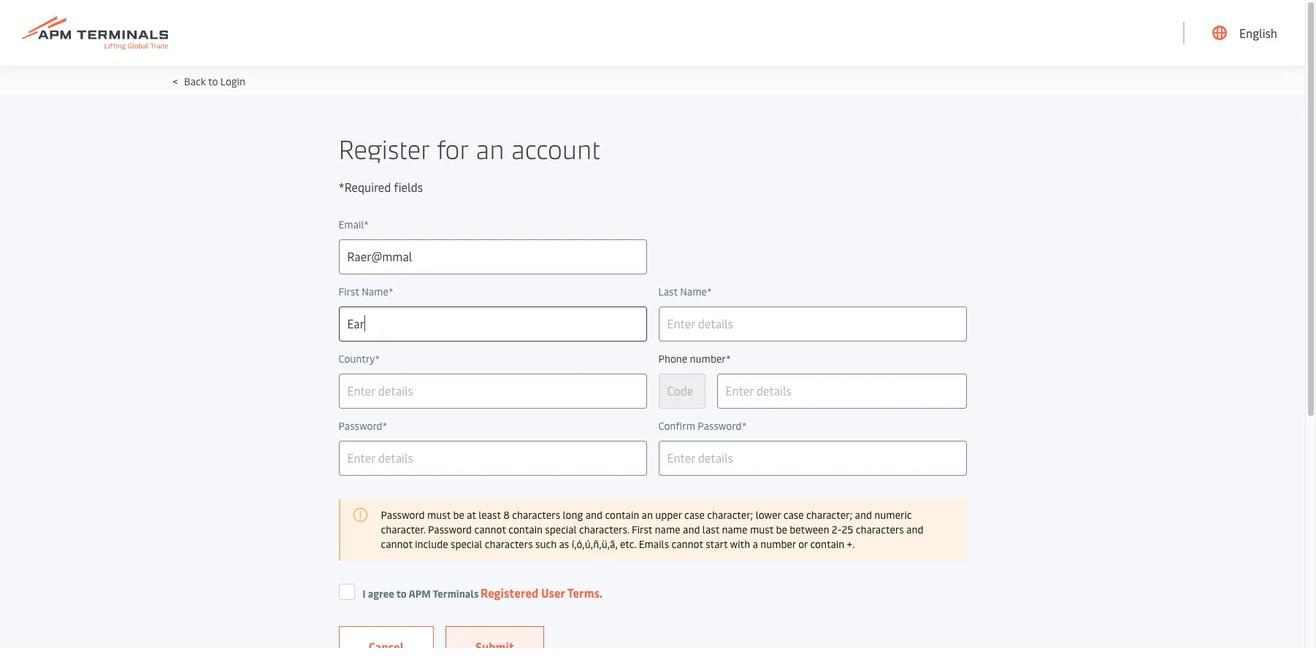 Task type: vqa. For each thing, say whether or not it's contained in the screenshot.
such
yes



Task type: describe. For each thing, give the bounding box(es) containing it.
1 vertical spatial special
[[451, 538, 483, 552]]

lower
[[756, 509, 782, 523]]

Code field
[[659, 374, 706, 409]]

confirm password*
[[659, 419, 747, 433]]

last name*
[[659, 285, 713, 299]]

country*
[[339, 352, 380, 366]]

0 vertical spatial first
[[339, 285, 359, 299]]

such
[[536, 538, 557, 552]]

*required
[[339, 179, 391, 195]]

first name* element
[[339, 284, 647, 301]]

number
[[761, 538, 796, 552]]

first inside 'password must be at least 8 characters long and contain an upper case character; lower case character; and numeric character. password cannot contain special characters. first name and last name must be between 2-25 characters and cannot include special characters such as í,ó,ú,ñ,ü,ã, etc. emails cannot start with a number or contain +.'
[[632, 523, 653, 537]]

2 password* from the left
[[698, 419, 747, 433]]

25
[[842, 523, 854, 537]]

1 character; from the left
[[708, 509, 754, 523]]

2 horizontal spatial contain
[[811, 538, 845, 552]]

english
[[1240, 25, 1278, 41]]

logo image
[[22, 16, 168, 50]]

2 character; from the left
[[807, 509, 853, 523]]

an inside 'password must be at least 8 characters long and contain an upper case character; lower case character; and numeric character. password cannot contain special characters. first name and last name must be between 2-25 characters and cannot include special characters such as í,ó,ú,ñ,ü,ã, etc. emails cannot start with a number or contain +.'
[[642, 509, 653, 523]]

password* element
[[339, 418, 647, 436]]

1 horizontal spatial cannot
[[475, 523, 506, 537]]

characters.
[[580, 523, 630, 537]]

number*
[[690, 352, 731, 366]]

Email* field
[[339, 240, 647, 275]]

0 vertical spatial to
[[208, 75, 218, 88]]

8
[[504, 509, 510, 523]]

back to login link
[[182, 75, 245, 88]]

0 horizontal spatial cannot
[[381, 538, 413, 552]]

name* for last name*
[[681, 285, 713, 299]]

í,ó,ú,ñ,ü,ã,
[[572, 538, 618, 552]]

2 horizontal spatial cannot
[[672, 538, 704, 552]]

apm
[[409, 588, 431, 601]]

0 horizontal spatial password
[[381, 509, 425, 523]]

as
[[559, 538, 569, 552]]

*required fields
[[339, 179, 423, 195]]

2 name from the left
[[722, 523, 748, 537]]

last
[[659, 285, 678, 299]]

name* for first name*
[[362, 285, 394, 299]]

first name*
[[339, 285, 394, 299]]

back to login
[[182, 75, 245, 88]]

confirm
[[659, 419, 696, 433]]

login
[[220, 75, 245, 88]]

1 case from the left
[[685, 509, 705, 523]]

email* element
[[339, 216, 647, 234]]

0 vertical spatial characters
[[512, 509, 561, 523]]

email*
[[339, 218, 369, 232]]

or
[[799, 538, 808, 552]]

character.
[[381, 523, 426, 537]]

1 vertical spatial characters
[[856, 523, 904, 537]]

1 vertical spatial contain
[[509, 523, 543, 537]]

and down 'numeric' on the bottom right
[[907, 523, 924, 537]]

phone number*
[[659, 352, 731, 366]]

include
[[415, 538, 448, 552]]

+.
[[847, 538, 855, 552]]

1 password* from the left
[[339, 419, 388, 433]]

0 vertical spatial must
[[428, 509, 451, 523]]

Password* password field
[[339, 441, 647, 476]]

register
[[339, 130, 430, 166]]

2 case from the left
[[784, 509, 804, 523]]

and left 'numeric' on the bottom right
[[855, 509, 873, 523]]

and left last
[[683, 523, 700, 537]]

1 name from the left
[[655, 523, 681, 537]]

emails
[[639, 538, 669, 552]]

last
[[703, 523, 720, 537]]

to inside i agree to apm terminals registered user terms .
[[397, 588, 407, 601]]

.
[[600, 588, 603, 601]]

Confirm Password* password field
[[659, 441, 967, 476]]

2 vertical spatial characters
[[485, 538, 533, 552]]



Task type: locate. For each thing, give the bounding box(es) containing it.
a
[[753, 538, 758, 552]]

characters right 8 on the left bottom of page
[[512, 509, 561, 523]]

First Name* field
[[339, 307, 647, 342]]

Country* field
[[339, 374, 647, 409]]

1 horizontal spatial password
[[428, 523, 472, 537]]

first up emails
[[632, 523, 653, 537]]

register for an account
[[339, 130, 601, 166]]

0 vertical spatial special
[[545, 523, 577, 537]]

0 horizontal spatial character;
[[708, 509, 754, 523]]

back
[[184, 75, 206, 88]]

name*
[[362, 285, 394, 299], [681, 285, 713, 299]]

numeric
[[875, 509, 912, 523]]

0 horizontal spatial must
[[428, 509, 451, 523]]

last name* element
[[659, 284, 967, 301]]

1 horizontal spatial contain
[[605, 509, 640, 523]]

1 horizontal spatial password*
[[698, 419, 747, 433]]

password must be at least 8 characters long and contain an upper case character; lower case character; and numeric character. password cannot contain special characters. first name and last name must be between 2-25 characters and cannot include special characters such as í,ó,ú,ñ,ü,ã, etc. emails cannot start with a number or contain +.
[[381, 509, 924, 552]]

to right back
[[208, 75, 218, 88]]

1 horizontal spatial an
[[642, 509, 653, 523]]

with
[[731, 538, 751, 552]]

first
[[339, 285, 359, 299], [632, 523, 653, 537]]

name* up country*
[[362, 285, 394, 299]]

name* right last
[[681, 285, 713, 299]]

for
[[437, 130, 469, 166]]

0 vertical spatial password
[[381, 509, 425, 523]]

confirm password* element
[[659, 418, 967, 436]]

must
[[428, 509, 451, 523], [750, 523, 774, 537]]

must up a at the right of the page
[[750, 523, 774, 537]]

be up number
[[776, 523, 788, 537]]

at
[[467, 509, 476, 523]]

case up last
[[685, 509, 705, 523]]

1 horizontal spatial first
[[632, 523, 653, 537]]

must up include
[[428, 509, 451, 523]]

country* element
[[339, 351, 647, 368]]

account
[[511, 130, 601, 166]]

1 vertical spatial to
[[397, 588, 407, 601]]

0 vertical spatial an
[[476, 130, 505, 166]]

characters
[[512, 509, 561, 523], [856, 523, 904, 537], [485, 538, 533, 552]]

long
[[563, 509, 583, 523]]

i
[[363, 588, 366, 601]]

0 vertical spatial contain
[[605, 509, 640, 523]]

fields
[[394, 179, 423, 195]]

upper
[[656, 509, 682, 523]]

cannot
[[475, 523, 506, 537], [381, 538, 413, 552], [672, 538, 704, 552]]

between
[[790, 523, 830, 537]]

contain down 8 on the left bottom of page
[[509, 523, 543, 537]]

0 horizontal spatial to
[[208, 75, 218, 88]]

1 horizontal spatial case
[[784, 509, 804, 523]]

1 vertical spatial first
[[632, 523, 653, 537]]

be
[[453, 509, 465, 523], [776, 523, 788, 537]]

password*
[[339, 419, 388, 433], [698, 419, 747, 433]]

cannot down least
[[475, 523, 506, 537]]

password up include
[[428, 523, 472, 537]]

1 vertical spatial an
[[642, 509, 653, 523]]

name* inside 'element'
[[681, 285, 713, 299]]

and up characters.
[[586, 509, 603, 523]]

0 horizontal spatial an
[[476, 130, 505, 166]]

an right for at left top
[[476, 130, 505, 166]]

register for an account main content
[[0, 0, 1306, 649]]

user
[[541, 585, 565, 601]]

0 horizontal spatial special
[[451, 538, 483, 552]]

special up as
[[545, 523, 577, 537]]

Enter details telephone field
[[717, 374, 967, 409]]

1 horizontal spatial to
[[397, 588, 407, 601]]

2 name* from the left
[[681, 285, 713, 299]]

agree
[[368, 588, 394, 601]]

1 horizontal spatial must
[[750, 523, 774, 537]]

character; up 2-
[[807, 509, 853, 523]]

i agree to apm terminals registered user terms .
[[363, 585, 603, 601]]

Last Name* field
[[659, 307, 967, 342]]

be left at
[[453, 509, 465, 523]]

contain
[[605, 509, 640, 523], [509, 523, 543, 537], [811, 538, 845, 552]]

password* right confirm
[[698, 419, 747, 433]]

0 horizontal spatial case
[[685, 509, 705, 523]]

1 vertical spatial must
[[750, 523, 774, 537]]

password
[[381, 509, 425, 523], [428, 523, 472, 537]]

password up character.
[[381, 509, 425, 523]]

0 horizontal spatial name
[[655, 523, 681, 537]]

phone
[[659, 352, 688, 366]]

registered user terms link
[[481, 585, 600, 601]]

0 horizontal spatial contain
[[509, 523, 543, 537]]

to left apm
[[397, 588, 407, 601]]

name up with
[[722, 523, 748, 537]]

start
[[706, 538, 728, 552]]

contain up characters.
[[605, 509, 640, 523]]

0 vertical spatial be
[[453, 509, 465, 523]]

0 horizontal spatial password*
[[339, 419, 388, 433]]

special down at
[[451, 538, 483, 552]]

contain down 2-
[[811, 538, 845, 552]]

case up between
[[784, 509, 804, 523]]

character;
[[708, 509, 754, 523], [807, 509, 853, 523]]

1 vertical spatial password
[[428, 523, 472, 537]]

cannot down last
[[672, 538, 704, 552]]

first down email*
[[339, 285, 359, 299]]

terms
[[568, 585, 600, 601]]

2 vertical spatial contain
[[811, 538, 845, 552]]

terminals
[[433, 588, 479, 601]]

password must be at least 8 characters long and contain an upper case character; lower case character; and numeric character. password cannot contain special characters. first name and last name must be between 2-25 characters and cannot include special characters such as í,ó,ú,ñ,ü,ã, etc. emails cannot start with a number or contain +. alert
[[339, 500, 967, 561]]

an
[[476, 130, 505, 166], [642, 509, 653, 523]]

special
[[545, 523, 577, 537], [451, 538, 483, 552]]

name down upper
[[655, 523, 681, 537]]

0 horizontal spatial be
[[453, 509, 465, 523]]

1 horizontal spatial be
[[776, 523, 788, 537]]

0 horizontal spatial first
[[339, 285, 359, 299]]

name
[[655, 523, 681, 537], [722, 523, 748, 537]]

an left upper
[[642, 509, 653, 523]]

and
[[586, 509, 603, 523], [855, 509, 873, 523], [683, 523, 700, 537], [907, 523, 924, 537]]

characters down 'numeric' on the bottom right
[[856, 523, 904, 537]]

0 horizontal spatial name*
[[362, 285, 394, 299]]

case
[[685, 509, 705, 523], [784, 509, 804, 523]]

least
[[479, 509, 501, 523]]

etc.
[[620, 538, 637, 552]]

1 vertical spatial be
[[776, 523, 788, 537]]

cannot down character.
[[381, 538, 413, 552]]

character; up last
[[708, 509, 754, 523]]

1 horizontal spatial name*
[[681, 285, 713, 299]]

to
[[208, 75, 218, 88], [397, 588, 407, 601]]

2-
[[832, 523, 842, 537]]

1 name* from the left
[[362, 285, 394, 299]]

password* down country*
[[339, 419, 388, 433]]

1 horizontal spatial name
[[722, 523, 748, 537]]

1 horizontal spatial special
[[545, 523, 577, 537]]

characters down 8 on the left bottom of page
[[485, 538, 533, 552]]

registered
[[481, 585, 539, 601]]

english link
[[1213, 0, 1278, 66]]

1 horizontal spatial character;
[[807, 509, 853, 523]]



